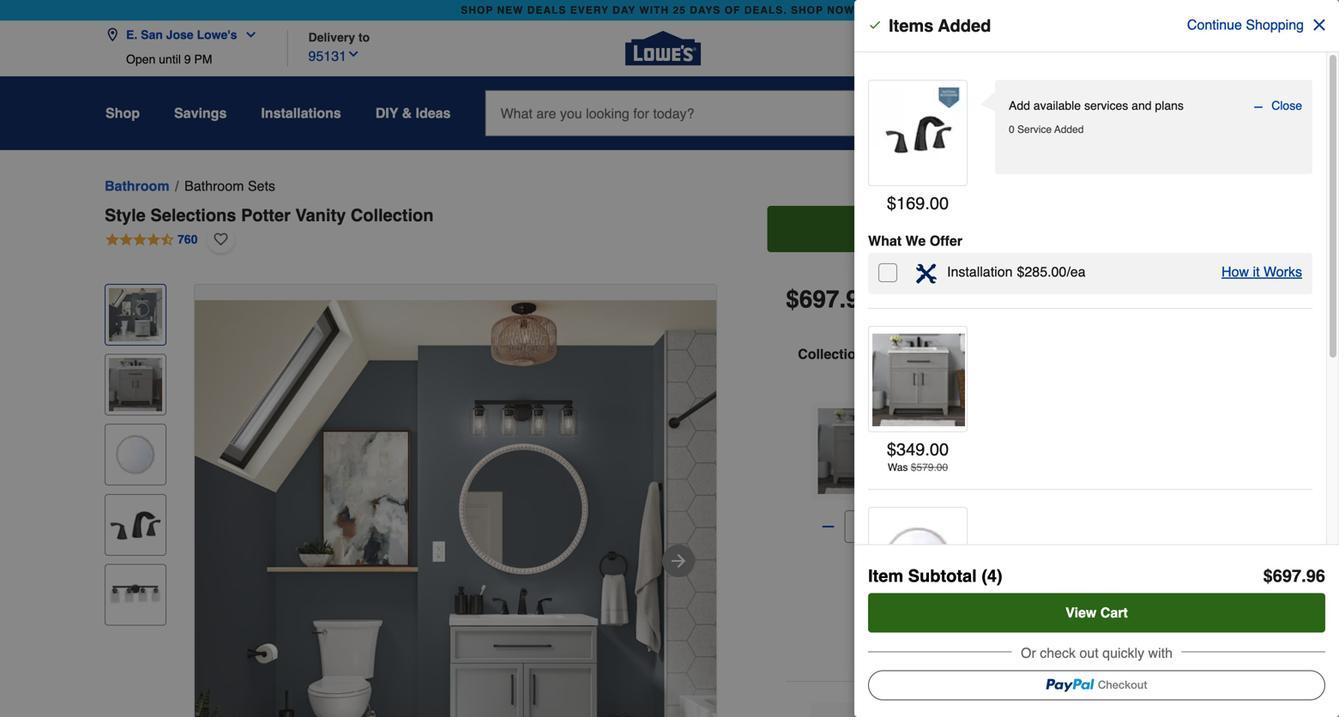 Task type: vqa. For each thing, say whether or not it's contained in the screenshot.
be at top
no



Task type: locate. For each thing, give the bounding box(es) containing it.
96
[[847, 286, 873, 313], [1307, 567, 1326, 586]]

None search field
[[485, 90, 954, 152]]

1 horizontal spatial 96
[[1307, 567, 1326, 586]]

0 horizontal spatial minus image
[[820, 518, 837, 536]]

shop left now
[[791, 4, 824, 16]]

349 for $579.00
[[942, 463, 976, 487]]

weekly
[[1078, 43, 1117, 57]]

4
[[965, 221, 973, 237]]

0 vertical spatial $ 697 . 96
[[786, 286, 873, 313]]

3 product image from the top
[[873, 515, 966, 608]]

single
[[936, 421, 970, 435]]

1 product image from the top
[[873, 88, 966, 180]]

1 vertical spatial 697
[[1274, 567, 1302, 586]]

top
[[1059, 439, 1078, 452]]

vanity
[[296, 206, 346, 225], [1055, 421, 1088, 435]]

0 horizontal spatial chevron down image
[[237, 28, 258, 42]]

add 4 items to cart button
[[768, 206, 1227, 252]]

1 vertical spatial 349
[[942, 463, 976, 487]]

cart right "view"
[[1101, 605, 1129, 621]]

minus image left close
[[1253, 100, 1265, 115]]

0 vertical spatial collection
[[351, 206, 434, 225]]

0 horizontal spatial selections
[[151, 206, 236, 225]]

1 title image from the top
[[109, 288, 162, 342]]

camera image
[[928, 105, 945, 122]]

349 inside "$ 349 $579.00"
[[942, 463, 976, 487]]

:
[[1086, 542, 1090, 555]]

bathroom sets link
[[185, 176, 275, 197]]

0 horizontal spatial 96
[[847, 286, 873, 313]]

1 horizontal spatial collection
[[798, 346, 865, 362]]

2 horizontal spatial lowe's
[[1155, 43, 1192, 57]]

lowe's credit center
[[857, 43, 969, 57]]

579
[[917, 462, 934, 474]]

1 horizontal spatial with
[[1149, 646, 1173, 661]]

lowe's up pm
[[197, 28, 237, 42]]

style up the single
[[936, 404, 965, 418]]

$927.96
[[901, 280, 950, 296]]

gray for manufacturer color/finish : gray
[[1094, 542, 1120, 555]]

gray right the in
[[1097, 404, 1123, 418]]

in
[[1085, 404, 1094, 418]]

0 vertical spatial 96
[[847, 286, 873, 313]]

.00 down add 4 items to cart button
[[1048, 264, 1067, 280]]

0 vertical spatial chevron down image
[[237, 28, 258, 42]]

0 horizontal spatial lowe's
[[197, 28, 237, 42]]

close button
[[1253, 97, 1303, 115]]

1 shop from the left
[[461, 4, 494, 16]]

0 horizontal spatial bathroom
[[105, 178, 170, 194]]

95131 button
[[309, 44, 361, 67]]

0 vertical spatial product image
[[873, 88, 966, 180]]

0 horizontal spatial cart
[[1033, 221, 1061, 237]]

0 vertical spatial add
[[1009, 99, 1031, 112]]

chevron down image down delivery to
[[347, 47, 361, 61]]

2 horizontal spatial bathroom
[[1000, 421, 1052, 435]]

1 horizontal spatial shop
[[791, 4, 824, 16]]

1 horizontal spatial 697
[[1274, 567, 1302, 586]]

0 vertical spatial with
[[1091, 421, 1112, 435]]

349
[[897, 440, 926, 460], [942, 463, 976, 487]]

.00
[[926, 194, 950, 213], [1048, 264, 1067, 280], [926, 440, 950, 460], [934, 462, 949, 474]]

add available services and plans
[[1009, 99, 1184, 112]]

1 horizontal spatial lowe's
[[857, 43, 894, 57]]

gray right :
[[1094, 542, 1120, 555]]

0 vertical spatial .
[[840, 286, 847, 313]]

0 horizontal spatial to
[[359, 30, 370, 44]]

lowe's for lowe's pro
[[1155, 43, 1192, 57]]

169
[[897, 194, 926, 213]]

items down the |
[[869, 346, 905, 362]]

1 vertical spatial selections
[[968, 404, 1028, 418]]

product image for 349
[[873, 334, 966, 427]]

1 horizontal spatial $ 697 . 96
[[1264, 567, 1326, 586]]

0 horizontal spatial add
[[935, 221, 961, 237]]

0 vertical spatial added
[[939, 16, 992, 36]]

lowe's down checkmark image
[[857, 43, 894, 57]]

|
[[884, 285, 890, 314]]

weekly ad
[[1078, 43, 1134, 57]]

gray
[[1097, 404, 1123, 418], [1094, 542, 1120, 555]]

order
[[989, 43, 1020, 57]]

day
[[613, 4, 636, 16]]

bathroom left sets
[[185, 178, 244, 194]]

add inside button
[[935, 221, 961, 237]]

style selections potter vanity collection
[[105, 206, 434, 225]]

how
[[1222, 264, 1250, 280]]

0 vertical spatial 697
[[800, 286, 840, 313]]

0 horizontal spatial 697
[[800, 286, 840, 313]]

chevron down image right jose
[[237, 28, 258, 42]]

delivery
[[309, 30, 355, 44]]

bathroom for bathroom
[[105, 178, 170, 194]]

shop left new
[[461, 4, 494, 16]]

1 vertical spatial potter
[[1032, 404, 1064, 418]]

delivery to
[[309, 30, 370, 44]]

shopping
[[1247, 17, 1305, 33]]

items
[[889, 16, 934, 36], [977, 221, 1012, 237], [869, 346, 905, 362]]

0 vertical spatial vanity
[[296, 206, 346, 225]]

with
[[1091, 421, 1112, 435], [1149, 646, 1173, 661]]

1 vertical spatial vanity
[[1055, 421, 1088, 435]]

shop
[[461, 4, 494, 16], [791, 4, 824, 16]]

added up center
[[939, 16, 992, 36]]

deals.
[[745, 4, 788, 16]]

installation $ 285 .00 /ea
[[948, 264, 1086, 280]]

items right 4
[[977, 221, 1012, 237]]

lowe's left pro
[[1155, 43, 1192, 57]]

e. san jose lowe's
[[126, 28, 237, 42]]

offer
[[930, 233, 963, 249]]

0 horizontal spatial added
[[939, 16, 992, 36]]

lowe's
[[197, 28, 237, 42], [857, 43, 894, 57], [1155, 43, 1192, 57]]

0 horizontal spatial 349
[[897, 440, 926, 460]]

vanity inside 'potter 30-in gray single sink bathroom vanity with white cultured marble top'
[[1055, 421, 1088, 435]]

added down lowe's home improvement notification center image
[[1055, 124, 1085, 136]]

bathroom up 4.5 stars image
[[105, 178, 170, 194]]

1 horizontal spatial .
[[1302, 567, 1307, 586]]

was
[[888, 462, 909, 474]]

white
[[936, 439, 967, 452]]

close
[[1272, 99, 1303, 112]]

lists
[[1005, 124, 1026, 136]]

add 4 items to cart
[[935, 221, 1061, 237]]

0 vertical spatial gray
[[1097, 404, 1123, 418]]

potter down sets
[[241, 206, 291, 225]]

continue shopping
[[1188, 17, 1305, 33]]

1 horizontal spatial vanity
[[1055, 421, 1088, 435]]

with inside 'potter 30-in gray single sink bathroom vanity with white cultured marble top'
[[1091, 421, 1112, 435]]

product image
[[873, 88, 966, 180], [873, 334, 966, 427], [873, 515, 966, 608]]

1 horizontal spatial 349
[[942, 463, 976, 487]]

style for style selections potter vanity collection
[[105, 206, 146, 225]]

selections up sink
[[968, 404, 1028, 418]]

349 up $579.00
[[942, 463, 976, 487]]

0 vertical spatial cart
[[1033, 221, 1061, 237]]

0
[[1009, 124, 1015, 136]]

notifications
[[1045, 125, 1101, 137]]

1 horizontal spatial style
[[936, 404, 965, 418]]

lowe's inside button
[[197, 28, 237, 42]]

out
[[1080, 646, 1099, 661]]

0 horizontal spatial .
[[840, 286, 847, 313]]

0 vertical spatial potter
[[241, 206, 291, 225]]

1 vertical spatial 96
[[1307, 567, 1326, 586]]

1 horizontal spatial to
[[1016, 221, 1029, 237]]

0 horizontal spatial shop
[[461, 4, 494, 16]]

1 vertical spatial product image
[[873, 334, 966, 427]]

1 vertical spatial add
[[935, 221, 961, 237]]

0 vertical spatial items
[[889, 16, 934, 36]]

manufacturer
[[936, 542, 1012, 555]]

349 up was
[[897, 440, 926, 460]]

1 horizontal spatial bathroom
[[185, 178, 244, 194]]

$ 349 $579.00
[[936, 463, 980, 508]]

item
[[869, 567, 904, 586]]

with down the in
[[1091, 421, 1112, 435]]

1 vertical spatial style
[[936, 404, 965, 418]]

search image
[[890, 103, 907, 120]]

product image for 169
[[873, 88, 966, 180]]

lowe's inside "link"
[[1155, 43, 1192, 57]]

Search Query text field
[[486, 91, 876, 136]]

cultured
[[970, 439, 1016, 452]]

cart
[[1033, 221, 1061, 237], [1101, 605, 1129, 621]]

0 vertical spatial style
[[105, 206, 146, 225]]

to up installation $ 285 .00 /ea
[[1016, 221, 1029, 237]]

2 vertical spatial product image
[[873, 515, 966, 608]]

Stepper number input field with increment and decrement buttons number field
[[845, 511, 878, 543]]

subtotal
[[909, 567, 977, 586]]

e. san jose lowe's button
[[106, 18, 265, 52]]

1 horizontal spatial chevron down image
[[347, 47, 361, 61]]

my lists link
[[988, 100, 1026, 137]]

style down the bathroom link
[[105, 206, 146, 225]]

selections up 760
[[151, 206, 236, 225]]

1 vertical spatial with
[[1149, 646, 1173, 661]]

$ 169 .00
[[887, 194, 950, 213]]

lowe's pro link
[[1155, 41, 1221, 58]]

plus image
[[885, 518, 903, 536]]

1 horizontal spatial potter
[[1032, 404, 1064, 418]]

0 horizontal spatial with
[[1091, 421, 1112, 435]]

1 vertical spatial gray
[[1094, 542, 1120, 555]]

1 vertical spatial to
[[1016, 221, 1029, 237]]

0 horizontal spatial collection
[[351, 206, 434, 225]]

installation
[[948, 264, 1013, 280]]

1 vertical spatial added
[[1055, 124, 1085, 136]]

/ea
[[1067, 264, 1086, 280]]

items inside button
[[977, 221, 1012, 237]]

bathroom inside 'potter 30-in gray single sink bathroom vanity with white cultured marble top'
[[1000, 421, 1052, 435]]

0 horizontal spatial $ 697 . 96
[[786, 286, 873, 313]]

add left 4
[[935, 221, 961, 237]]

285
[[1025, 264, 1048, 280]]

bathroom link
[[105, 176, 170, 197]]

1 horizontal spatial add
[[1009, 99, 1031, 112]]

349 for .00
[[897, 440, 926, 460]]

new
[[497, 4, 524, 16]]

to right the delivery
[[359, 30, 370, 44]]

items up the lowe's credit center
[[889, 16, 934, 36]]

cart up "285"
[[1033, 221, 1061, 237]]

selections
[[151, 206, 236, 225], [968, 404, 1028, 418]]

1 vertical spatial items
[[977, 221, 1012, 237]]

.
[[840, 286, 847, 313], [1302, 567, 1307, 586]]

0 horizontal spatial style
[[105, 206, 146, 225]]

1 horizontal spatial cart
[[1101, 605, 1129, 621]]

0 vertical spatial 349
[[897, 440, 926, 460]]

&
[[402, 105, 412, 121]]

style selections
[[936, 404, 1028, 418]]

my lists
[[988, 124, 1026, 136]]

to inside button
[[1016, 221, 1029, 237]]

0 vertical spatial selections
[[151, 206, 236, 225]]

gray image
[[940, 572, 967, 599]]

0 vertical spatial minus image
[[1253, 100, 1265, 115]]

potter left 30-
[[1032, 404, 1064, 418]]

1 vertical spatial collection
[[798, 346, 865, 362]]

installations button
[[261, 98, 341, 129]]

blue image
[[1008, 572, 1036, 599]]

gray inside 'potter 30-in gray single sink bathroom vanity with white cultured marble top'
[[1097, 404, 1123, 418]]

services
[[1085, 99, 1129, 112]]

1 vertical spatial minus image
[[820, 518, 837, 536]]

with right the quickly
[[1149, 646, 1173, 661]]

1 horizontal spatial added
[[1055, 124, 1085, 136]]

minus image
[[1253, 100, 1265, 115], [820, 518, 837, 536]]

available
[[1034, 99, 1082, 112]]

minus image left stepper number input field with increment and decrement buttons number field
[[820, 518, 837, 536]]

2 product image from the top
[[873, 334, 966, 427]]

items added
[[889, 16, 992, 36]]

349 inside $ 349 .00 was $ 579 .00
[[897, 440, 926, 460]]

1 horizontal spatial minus image
[[1253, 100, 1265, 115]]

add up 0
[[1009, 99, 1031, 112]]

bathroom up marble
[[1000, 421, 1052, 435]]

title image
[[109, 288, 162, 342], [109, 358, 162, 412], [109, 428, 162, 482], [109, 499, 162, 552], [109, 569, 162, 622]]

1 vertical spatial chevron down image
[[347, 47, 361, 61]]

chevron down image
[[237, 28, 258, 42], [347, 47, 361, 61]]

1 horizontal spatial selections
[[968, 404, 1028, 418]]

bathroom sets
[[185, 178, 275, 194]]

save
[[901, 299, 933, 315]]



Task type: describe. For each thing, give the bounding box(es) containing it.
bathroom for bathroom sets
[[185, 178, 244, 194]]

selections for style selections potter vanity collection
[[151, 206, 236, 225]]

1 vertical spatial $ 697 . 96
[[1264, 567, 1326, 586]]

e.
[[126, 28, 138, 42]]

0 horizontal spatial potter
[[241, 206, 291, 225]]

shop
[[106, 105, 140, 121]]

5 title image from the top
[[109, 569, 162, 622]]

pm
[[194, 52, 212, 66]]

.00 up offer
[[926, 194, 950, 213]]

until
[[159, 52, 181, 66]]

works
[[1264, 264, 1303, 280]]

potter inside 'potter 30-in gray single sink bathroom vanity with white cultured marble top'
[[1032, 404, 1064, 418]]

arrow right image
[[669, 551, 689, 572]]

savings
[[174, 105, 227, 121]]

jose
[[166, 28, 194, 42]]

manufacturer color/finish : gray
[[936, 542, 1120, 555]]

lowe's home improvement lists image
[[995, 100, 1015, 120]]

pro
[[1195, 43, 1221, 57]]

25
[[673, 4, 686, 16]]

1 vertical spatial .
[[1302, 567, 1307, 586]]

savings button
[[174, 98, 227, 129]]

add for add available services and plans
[[1009, 99, 1031, 112]]

4.5 stars image
[[105, 230, 199, 249]]

shop new deals every day with 25 days of deals. shop now >
[[461, 4, 866, 16]]

760 button
[[105, 226, 199, 253]]

.00 up 579
[[926, 440, 950, 460]]

assembly image
[[917, 264, 937, 284]]

we
[[906, 233, 926, 249]]

continue shopping button
[[1177, 5, 1340, 45]]

how it works
[[1222, 264, 1303, 280]]

shop new deals every day with 25 days of deals. shop now > link
[[458, 0, 869, 21]]

95131
[[309, 48, 347, 64]]

sink
[[973, 421, 996, 435]]

add for add 4 items to cart
[[935, 221, 961, 237]]

every
[[571, 4, 609, 16]]

$927.96 save $230.00
[[901, 280, 986, 315]]

now
[[828, 4, 855, 16]]

lowe's credit center link
[[857, 41, 969, 58]]

chevron down image inside 95131 button
[[347, 47, 361, 61]]

1 star image
[[936, 442, 1016, 460]]

order status link
[[989, 41, 1057, 58]]

2 title image from the top
[[109, 358, 162, 412]]

view cart button
[[869, 594, 1326, 633]]

ideas
[[416, 105, 451, 121]]

lowe's home improvement account image
[[1132, 100, 1153, 120]]

it
[[1254, 264, 1261, 280]]

760
[[178, 232, 198, 246]]

.00 down 1 star icon
[[934, 462, 949, 474]]

white image
[[974, 572, 1002, 599]]

diy & ideas
[[376, 105, 451, 121]]

check
[[1041, 646, 1076, 661]]

ad
[[1120, 43, 1134, 57]]

4 title image from the top
[[109, 499, 162, 552]]

lowe's pro
[[1155, 43, 1221, 57]]

0 vertical spatial to
[[359, 30, 370, 44]]

service
[[1018, 124, 1052, 136]]

view cart
[[1066, 605, 1129, 621]]

$230.00
[[936, 299, 986, 315]]

days
[[690, 4, 721, 16]]

plans
[[1156, 99, 1184, 112]]

diy
[[376, 105, 398, 121]]

lowe's for lowe's credit center
[[857, 43, 894, 57]]

how it works button
[[1222, 262, 1303, 282]]

credit
[[897, 43, 929, 57]]

marble
[[1019, 439, 1056, 452]]

deals
[[528, 4, 567, 16]]

installations
[[261, 105, 341, 121]]

3 title image from the top
[[109, 428, 162, 482]]

weekly ad link
[[1078, 41, 1134, 58]]

with
[[640, 4, 670, 16]]

sets
[[248, 178, 275, 194]]

what we offer
[[869, 233, 963, 249]]

san
[[141, 28, 163, 42]]

$ inside "$ 349 $579.00"
[[936, 466, 942, 478]]

style for style selections
[[936, 404, 965, 418]]

my
[[988, 124, 1002, 136]]

1 vertical spatial cart
[[1101, 605, 1129, 621]]

chevron down image inside e. san jose lowe's button
[[237, 28, 258, 42]]

2 shop from the left
[[791, 4, 824, 16]]

what
[[869, 233, 902, 249]]

gray for potter 30-in gray single sink bathroom vanity with white cultured marble top
[[1097, 404, 1123, 418]]

$ 349 .00 was $ 579 .00
[[887, 440, 950, 474]]

diy & ideas button
[[376, 98, 451, 129]]

heart outline image
[[214, 230, 228, 249]]

continue
[[1188, 17, 1243, 33]]

or
[[1022, 646, 1037, 661]]

and
[[1132, 99, 1152, 112]]

2 vertical spatial items
[[869, 346, 905, 362]]

1 star image
[[937, 443, 951, 460]]

0 horizontal spatial vanity
[[296, 206, 346, 225]]

0 service added
[[1009, 124, 1085, 136]]

open
[[126, 52, 156, 66]]

checkmark image
[[869, 18, 882, 32]]

potter 30-in gray single sink bathroom vanity with white cultured marble top
[[936, 404, 1123, 452]]

close image
[[1312, 16, 1329, 33]]

lowe's home improvement logo image
[[626, 11, 701, 86]]

order status
[[989, 43, 1057, 57]]

location image
[[106, 28, 119, 42]]

>
[[859, 4, 866, 16]]

selections for style selections
[[968, 404, 1028, 418]]

color/finish
[[1016, 542, 1086, 555]]

minus image inside close button
[[1253, 100, 1265, 115]]

lowe's home improvement notification center image
[[1064, 100, 1084, 120]]

30-
[[1067, 404, 1085, 418]]

open until 9 pm
[[126, 52, 212, 66]]

9
[[184, 52, 191, 66]]

quickly
[[1103, 646, 1145, 661]]



